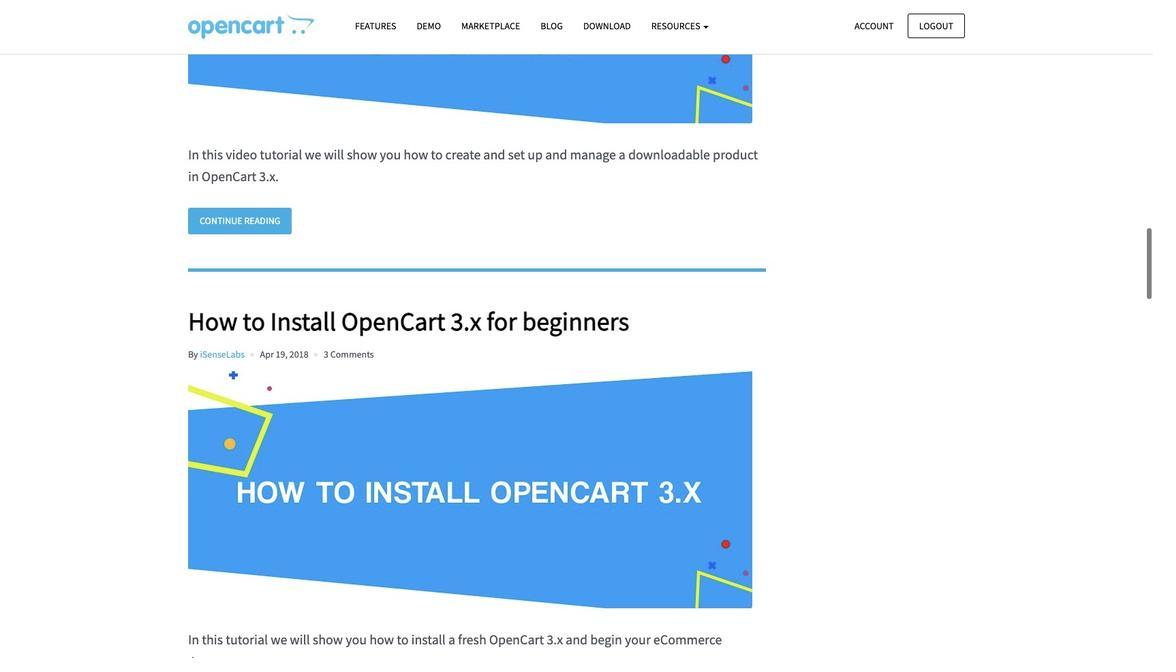 Task type: vqa. For each thing, say whether or not it's contained in the screenshot.
the leftmost a
yes



Task type: describe. For each thing, give the bounding box(es) containing it.
apr
[[260, 348, 274, 360]]

in for in this video tutorial we will show you how to create and set up and manage a downloadable product in opencart 3.x.
[[188, 146, 199, 163]]

3 comments
[[324, 348, 374, 360]]

1 vertical spatial to
[[243, 305, 265, 337]]

download
[[584, 20, 631, 32]]

demo
[[417, 20, 441, 32]]

how to install opencart 3.x for beginners
[[188, 305, 630, 337]]

blog link
[[531, 14, 573, 38]]

product
[[713, 146, 758, 163]]

1 horizontal spatial opencart
[[341, 305, 446, 337]]

3.x.
[[259, 168, 279, 185]]

opencart inside in this tutorial we will show you how to install a fresh opencart 3.x and begin your ecommerce journey.
[[489, 631, 544, 648]]

isenselabs link
[[200, 348, 245, 360]]

this for video
[[202, 146, 223, 163]]

to inside in this video tutorial we will show you how to create and set up and manage a downloadable product in opencart 3.x.
[[431, 146, 443, 163]]

logout link
[[908, 13, 965, 38]]

you inside in this video tutorial we will show you how to create and set up and manage a downloadable product in opencart 3.x.
[[380, 146, 401, 163]]

3.x inside in this tutorial we will show you how to install a fresh opencart 3.x and begin your ecommerce journey.
[[547, 631, 563, 648]]

resources link
[[641, 14, 720, 38]]

resources
[[652, 20, 703, 32]]

this for tutorial
[[202, 631, 223, 648]]

begin
[[591, 631, 622, 648]]

3
[[324, 348, 329, 360]]

set
[[508, 146, 525, 163]]

opencart - blog image
[[188, 14, 314, 39]]

in this tutorial we will show you how to install a fresh opencart 3.x and begin your ecommerce journey.
[[188, 631, 722, 659]]

show inside in this video tutorial we will show you how to create and set up and manage a downloadable product in opencart 3.x.
[[347, 146, 377, 163]]

create
[[446, 146, 481, 163]]

blog
[[541, 20, 563, 32]]

manage
[[570, 146, 616, 163]]

features
[[355, 20, 396, 32]]

continue
[[200, 215, 242, 227]]

ecommerce
[[654, 631, 722, 648]]

and for set
[[546, 146, 568, 163]]

you inside in this tutorial we will show you how to install a fresh opencart 3.x and begin your ecommerce journey.
[[346, 631, 367, 648]]

tutorial inside in this tutorial we will show you how to install a fresh opencart 3.x and begin your ecommerce journey.
[[226, 631, 268, 648]]

apr 19, 2018
[[260, 348, 309, 360]]

for
[[487, 305, 517, 337]]

isenselabs
[[200, 348, 245, 360]]

how
[[188, 305, 238, 337]]

in for in this tutorial we will show you how to install a fresh opencart 3.x and begin your ecommerce journey.
[[188, 631, 199, 648]]

by
[[188, 348, 198, 360]]

will inside in this tutorial we will show you how to install a fresh opencart 3.x and begin your ecommerce journey.
[[290, 631, 310, 648]]

video
[[226, 146, 257, 163]]

a inside in this tutorial we will show you how to install a fresh opencart 3.x and begin your ecommerce journey.
[[449, 631, 455, 648]]



Task type: locate. For each thing, give the bounding box(es) containing it.
0 horizontal spatial to
[[243, 305, 265, 337]]

logout
[[920, 19, 954, 32]]

beginners
[[522, 305, 630, 337]]

how to install opencart 3.x for beginners image
[[188, 371, 753, 609]]

this
[[202, 146, 223, 163], [202, 631, 223, 648]]

and left 'begin' at the bottom of the page
[[566, 631, 588, 648]]

you
[[380, 146, 401, 163], [346, 631, 367, 648]]

1 horizontal spatial a
[[619, 146, 626, 163]]

journey.
[[188, 653, 238, 659]]

0 vertical spatial how
[[404, 146, 428, 163]]

will
[[324, 146, 344, 163], [290, 631, 310, 648]]

marketplace link
[[451, 14, 531, 38]]

comments
[[330, 348, 374, 360]]

to left install
[[397, 631, 409, 648]]

1 horizontal spatial how
[[404, 146, 428, 163]]

3.x left 'begin' at the bottom of the page
[[547, 631, 563, 648]]

1 horizontal spatial you
[[380, 146, 401, 163]]

1 horizontal spatial to
[[397, 631, 409, 648]]

we inside in this tutorial we will show you how to install a fresh opencart 3.x and begin your ecommerce journey.
[[271, 631, 287, 648]]

0 vertical spatial will
[[324, 146, 344, 163]]

tutorial inside in this video tutorial we will show you how to create and set up and manage a downloadable product in opencart 3.x.
[[260, 146, 302, 163]]

how inside in this video tutorial we will show you how to create and set up and manage a downloadable product in opencart 3.x.
[[404, 146, 428, 163]]

to left create
[[431, 146, 443, 163]]

2 in from the top
[[188, 631, 199, 648]]

0 horizontal spatial a
[[449, 631, 455, 648]]

1 vertical spatial we
[[271, 631, 287, 648]]

0 vertical spatial this
[[202, 146, 223, 163]]

2 horizontal spatial to
[[431, 146, 443, 163]]

0 vertical spatial tutorial
[[260, 146, 302, 163]]

tutorial up "journey."
[[226, 631, 268, 648]]

0 vertical spatial we
[[305, 146, 321, 163]]

in inside in this tutorial we will show you how to install a fresh opencart 3.x and begin your ecommerce journey.
[[188, 631, 199, 648]]

by isenselabs
[[188, 348, 245, 360]]

1 vertical spatial in
[[188, 631, 199, 648]]

in up in
[[188, 146, 199, 163]]

downloadable
[[629, 146, 710, 163]]

0 horizontal spatial how
[[370, 631, 394, 648]]

this inside in this video tutorial we will show you how to create and set up and manage a downloadable product in opencart 3.x.
[[202, 146, 223, 163]]

in inside in this video tutorial we will show you how to create and set up and manage a downloadable product in opencart 3.x.
[[188, 146, 199, 163]]

1 vertical spatial how
[[370, 631, 394, 648]]

features link
[[345, 14, 407, 38]]

0 vertical spatial you
[[380, 146, 401, 163]]

up
[[528, 146, 543, 163]]

show inside in this tutorial we will show you how to install a fresh opencart 3.x and begin your ecommerce journey.
[[313, 631, 343, 648]]

0 vertical spatial 3.x
[[451, 305, 482, 337]]

this up "journey."
[[202, 631, 223, 648]]

in up "journey."
[[188, 631, 199, 648]]

2 vertical spatial to
[[397, 631, 409, 648]]

account
[[855, 19, 894, 32]]

tutorial
[[260, 146, 302, 163], [226, 631, 268, 648]]

demo link
[[407, 14, 451, 38]]

1 vertical spatial tutorial
[[226, 631, 268, 648]]

1 vertical spatial a
[[449, 631, 455, 648]]

opencart inside in this video tutorial we will show you how to create and set up and manage a downloadable product in opencart 3.x.
[[202, 168, 257, 185]]

account link
[[843, 13, 906, 38]]

this inside in this tutorial we will show you how to install a fresh opencart 3.x and begin your ecommerce journey.
[[202, 631, 223, 648]]

we
[[305, 146, 321, 163], [271, 631, 287, 648]]

and for opencart
[[566, 631, 588, 648]]

a left fresh
[[449, 631, 455, 648]]

in
[[188, 146, 199, 163], [188, 631, 199, 648]]

tutorial up '3.x.' at the left top of the page
[[260, 146, 302, 163]]

install
[[270, 305, 336, 337]]

how
[[404, 146, 428, 163], [370, 631, 394, 648]]

in
[[188, 168, 199, 185]]

opencart up comments
[[341, 305, 446, 337]]

to up 'apr'
[[243, 305, 265, 337]]

0 vertical spatial a
[[619, 146, 626, 163]]

1 horizontal spatial 3.x
[[547, 631, 563, 648]]

in this video tutorial we will show you how to create and set up and manage a downloadable product in opencart 3.x.
[[188, 146, 758, 185]]

your
[[625, 631, 651, 648]]

how left install
[[370, 631, 394, 648]]

1 horizontal spatial show
[[347, 146, 377, 163]]

opencart
[[202, 168, 257, 185], [341, 305, 446, 337], [489, 631, 544, 648]]

0 vertical spatial in
[[188, 146, 199, 163]]

2018
[[290, 348, 309, 360]]

to
[[431, 146, 443, 163], [243, 305, 265, 337], [397, 631, 409, 648]]

will inside in this video tutorial we will show you how to create and set up and manage a downloadable product in opencart 3.x.
[[324, 146, 344, 163]]

0 vertical spatial to
[[431, 146, 443, 163]]

3.x left for
[[451, 305, 482, 337]]

3.x
[[451, 305, 482, 337], [547, 631, 563, 648]]

to inside in this tutorial we will show you how to install a fresh opencart 3.x and begin your ecommerce journey.
[[397, 631, 409, 648]]

show
[[347, 146, 377, 163], [313, 631, 343, 648]]

continue reading link
[[188, 208, 292, 234]]

1 in from the top
[[188, 146, 199, 163]]

marketplace
[[462, 20, 520, 32]]

0 vertical spatial opencart
[[202, 168, 257, 185]]

this left video
[[202, 146, 223, 163]]

install
[[411, 631, 446, 648]]

reading
[[244, 215, 280, 227]]

fresh
[[458, 631, 487, 648]]

a right manage
[[619, 146, 626, 163]]

a inside in this video tutorial we will show you how to create and set up and manage a downloadable product in opencart 3.x.
[[619, 146, 626, 163]]

how inside in this tutorial we will show you how to install a fresh opencart 3.x and begin your ecommerce journey.
[[370, 631, 394, 648]]

19,
[[276, 348, 288, 360]]

a
[[619, 146, 626, 163], [449, 631, 455, 648]]

and left set
[[484, 146, 505, 163]]

2 horizontal spatial opencart
[[489, 631, 544, 648]]

how to create a downloadable product in opencart 3.x image
[[188, 0, 753, 123]]

1 vertical spatial 3.x
[[547, 631, 563, 648]]

1 vertical spatial this
[[202, 631, 223, 648]]

opencart down video
[[202, 168, 257, 185]]

1 vertical spatial will
[[290, 631, 310, 648]]

0 horizontal spatial you
[[346, 631, 367, 648]]

opencart right fresh
[[489, 631, 544, 648]]

0 vertical spatial show
[[347, 146, 377, 163]]

1 vertical spatial opencart
[[341, 305, 446, 337]]

0 horizontal spatial will
[[290, 631, 310, 648]]

and
[[484, 146, 505, 163], [546, 146, 568, 163], [566, 631, 588, 648]]

0 horizontal spatial we
[[271, 631, 287, 648]]

0 horizontal spatial 3.x
[[451, 305, 482, 337]]

1 horizontal spatial we
[[305, 146, 321, 163]]

how left create
[[404, 146, 428, 163]]

1 this from the top
[[202, 146, 223, 163]]

how to install opencart 3.x for beginners link
[[188, 305, 766, 337]]

1 horizontal spatial will
[[324, 146, 344, 163]]

and inside in this tutorial we will show you how to install a fresh opencart 3.x and begin your ecommerce journey.
[[566, 631, 588, 648]]

0 horizontal spatial opencart
[[202, 168, 257, 185]]

0 horizontal spatial show
[[313, 631, 343, 648]]

1 vertical spatial you
[[346, 631, 367, 648]]

we inside in this video tutorial we will show you how to create and set up and manage a downloadable product in opencart 3.x.
[[305, 146, 321, 163]]

continue reading
[[200, 215, 280, 227]]

2 vertical spatial opencart
[[489, 631, 544, 648]]

download link
[[573, 14, 641, 38]]

2 this from the top
[[202, 631, 223, 648]]

and right up in the left of the page
[[546, 146, 568, 163]]

1 vertical spatial show
[[313, 631, 343, 648]]



